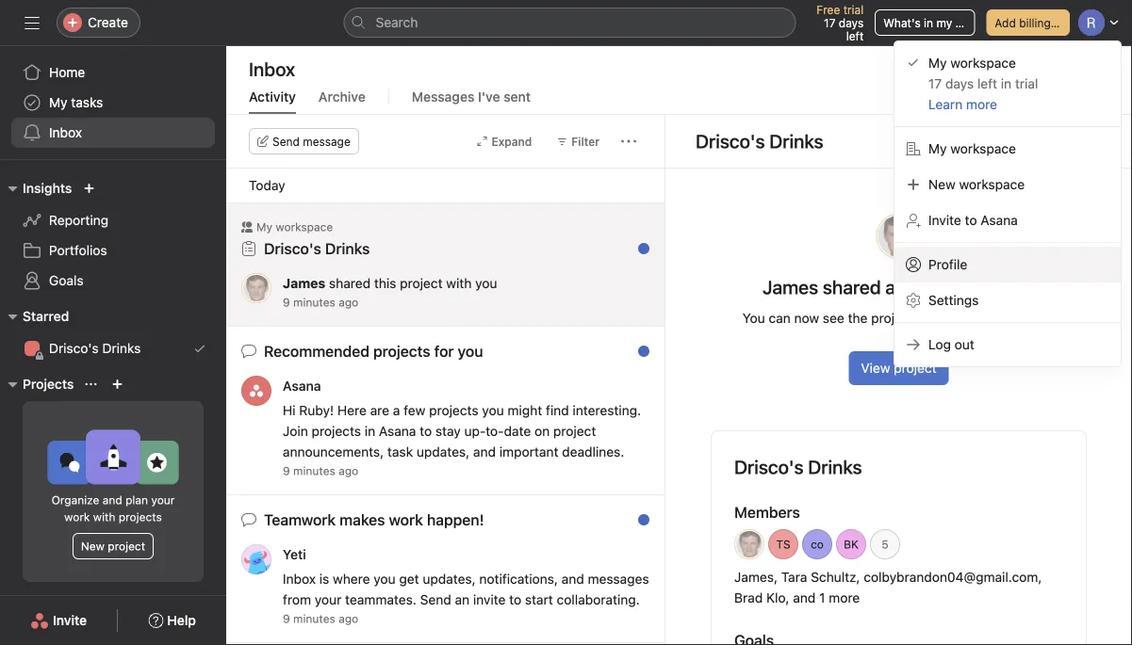 Task type: describe. For each thing, give the bounding box(es) containing it.
ago inside 'james shared this project with you 9 minutes ago'
[[339, 296, 359, 309]]

invite button
[[18, 604, 99, 638]]

from
[[283, 593, 311, 608]]

1 archive notification image from the top
[[629, 225, 644, 240]]

2 archive notification image from the top
[[629, 349, 644, 364]]

projects element
[[0, 368, 226, 594]]

notifications,
[[479, 572, 558, 587]]

view project
[[861, 361, 937, 376]]

today
[[249, 178, 285, 193]]

and inside 'asana hi ruby! here are a few projects you might find interesting. join projects in asana to stay up-to-date on project announcements, task updates, and important deadlines. 9 minutes ago'
[[473, 445, 496, 460]]

1 horizontal spatial drisco's drinks
[[735, 456, 862, 479]]

few
[[404, 403, 426, 419]]

my tasks
[[49, 95, 103, 110]]

create button
[[57, 8, 140, 38]]

collaborating.
[[557, 593, 640, 608]]

work
[[64, 511, 90, 524]]

inbox link
[[11, 118, 215, 148]]

organize and plan your work with projects
[[52, 494, 175, 524]]

left for free trial
[[846, 29, 864, 42]]

project down log
[[894, 361, 937, 376]]

ra
[[1084, 16, 1100, 29]]

settings
[[1040, 133, 1090, 149]]

view project link
[[849, 352, 949, 386]]

deadlines.
[[562, 445, 625, 460]]

1 horizontal spatial drisco's
[[696, 130, 765, 152]]

invite for invite to asana
[[929, 213, 962, 228]]

sent
[[504, 89, 531, 105]]

to for work happen!
[[509, 593, 522, 608]]

james shared this project with you 9 minutes ago
[[283, 276, 497, 309]]

my down 'today'
[[256, 221, 273, 234]]

workspace up new workspace
[[951, 141, 1016, 157]]

schultz,
[[811, 570, 860, 586]]

updates, inside yeti inbox is where you get updates, notifications, and messages from your teammates. send an invite to start collaborating. 9 minutes ago
[[423, 572, 476, 587]]

settings
[[929, 293, 979, 308]]

project inside button
[[108, 540, 145, 554]]

and down settings
[[964, 311, 987, 326]]

makes
[[340, 512, 385, 530]]

teamwork makes work happen!
[[264, 512, 484, 530]]

where
[[333, 572, 370, 587]]

days for workspace
[[946, 76, 974, 91]]

profile menu item
[[895, 247, 1121, 283]]

more for days
[[967, 97, 998, 112]]

9 inside yeti inbox is where you get updates, notifications, and messages from your teammates. send an invite to start collaborating. 9 minutes ago
[[283, 613, 290, 626]]

and inside james, tara schultz, colbybrandon04@gmail.com, brad klo, and 1 more
[[793, 591, 816, 606]]

with inside 'james shared this project with you 9 minutes ago'
[[446, 276, 472, 291]]

filter
[[572, 135, 600, 148]]

this
[[374, 276, 396, 291]]

minutes inside 'james shared this project with you 9 minutes ago'
[[293, 296, 336, 309]]

shared for a
[[823, 276, 881, 298]]

new workspace
[[929, 177, 1025, 192]]

profile
[[929, 257, 968, 273]]

new for new workspace
[[929, 177, 956, 192]]

workspace down 'today'
[[276, 221, 333, 234]]

more for colbybrandon04@gmail.com,
[[829, 591, 860, 606]]

members
[[735, 504, 800, 522]]

1 horizontal spatial drinks
[[770, 130, 824, 152]]

search list box
[[344, 8, 796, 38]]

portfolios
[[49, 243, 107, 258]]

announcements,
[[283, 445, 384, 460]]

drinks inside starred element
[[102, 341, 141, 356]]

minutes inside yeti inbox is where you get updates, notifications, and messages from your teammates. send an invite to start collaborating. 9 minutes ago
[[293, 613, 336, 626]]

log
[[929, 337, 951, 353]]

workspace down my workspace link
[[960, 177, 1025, 192]]

invite for invite
[[53, 613, 87, 629]]

view
[[861, 361, 891, 376]]

0 vertical spatial drisco's drinks
[[264, 240, 370, 258]]

free trial 17 days left
[[817, 3, 864, 42]]

0 horizontal spatial my workspace
[[256, 221, 333, 234]]

projects left 'for you'
[[373, 343, 431, 361]]

tasks inside "link"
[[71, 95, 103, 110]]

project notification settings
[[918, 133, 1090, 149]]

and inside organize and plan your work with projects
[[103, 494, 122, 507]]

and inside yeti inbox is where you get updates, notifications, and messages from your teammates. send an invite to start collaborating. 9 minutes ago
[[562, 572, 584, 587]]

in inside 'asana hi ruby! here are a few projects you might find interesting. join projects in asana to stay up-to-date on project announcements, task updates, and important deadlines. 9 minutes ago'
[[365, 424, 375, 439]]

you can now see the project's tasks and messages.
[[743, 311, 1056, 326]]

starred element
[[0, 300, 226, 368]]

2 horizontal spatial asana
[[981, 213, 1018, 228]]

date
[[504, 424, 531, 439]]

yeti inbox is where you get updates, notifications, and messages from your teammates. send an invite to start collaborating. 9 minutes ago
[[283, 547, 653, 626]]

starred button
[[0, 306, 69, 328]]

log out
[[929, 337, 975, 353]]

add billing info
[[995, 16, 1074, 29]]

you inside yeti inbox is where you get updates, notifications, and messages from your teammates. send an invite to start collaborating. 9 minutes ago
[[374, 572, 396, 587]]

home
[[49, 65, 85, 80]]

send message button
[[249, 128, 359, 155]]

interesting.
[[573, 403, 641, 419]]

2 vertical spatial asana
[[379, 424, 416, 439]]

home link
[[11, 58, 215, 88]]

invite to asana
[[929, 213, 1018, 228]]

learn more button
[[929, 97, 998, 112]]

my inside my workspace 17 days left in trial learn more
[[929, 55, 947, 71]]

add billing info button
[[987, 9, 1074, 36]]

recommended
[[264, 343, 370, 361]]

days for trial
[[839, 16, 864, 29]]

1 horizontal spatial my workspace
[[929, 141, 1016, 157]]

starred
[[23, 309, 69, 324]]

join
[[283, 424, 308, 439]]

more actions image
[[621, 134, 637, 149]]

ts
[[776, 538, 791, 552]]

plan
[[125, 494, 148, 507]]

asana hi ruby! here are a few projects you might find interesting. join projects in asana to stay up-to-date on project announcements, task updates, and important deadlines. 9 minutes ago
[[283, 379, 645, 478]]

with inside organize and plan your work with projects
[[93, 511, 115, 524]]

my
[[937, 16, 953, 29]]

9 inside 'james shared this project with you 9 minutes ago'
[[283, 296, 290, 309]]

see
[[823, 311, 845, 326]]

left for my workspace
[[978, 76, 998, 91]]

messages.
[[990, 311, 1056, 326]]

ago inside 'asana hi ruby! here are a few projects you might find interesting. join projects in asana to stay up-to-date on project announcements, task updates, and important deadlines. 9 minutes ago'
[[339, 465, 359, 478]]

the
[[848, 311, 868, 326]]

james link
[[283, 276, 326, 291]]

drisco's drinks link inside starred element
[[11, 334, 215, 364]]

notification
[[966, 133, 1036, 149]]

search button
[[344, 8, 796, 38]]

new image
[[83, 183, 95, 194]]

what's
[[884, 16, 921, 29]]

billing
[[1020, 16, 1051, 29]]

0 horizontal spatial asana
[[283, 379, 321, 394]]

drisco's inside starred element
[[49, 341, 99, 356]]

help button
[[136, 604, 208, 638]]

5
[[882, 538, 889, 552]]

hi
[[283, 403, 296, 419]]

i've
[[478, 89, 500, 105]]

search
[[376, 15, 418, 30]]

1 horizontal spatial drisco's drinks link
[[696, 130, 839, 152]]

your inside organize and plan your work with projects
[[151, 494, 175, 507]]

insights element
[[0, 172, 226, 300]]

out
[[955, 337, 975, 353]]

insights button
[[0, 177, 72, 200]]

reporting
[[49, 213, 109, 228]]

expand button
[[468, 128, 541, 155]]



Task type: vqa. For each thing, say whether or not it's contained in the screenshot.
tasks
yes



Task type: locate. For each thing, give the bounding box(es) containing it.
0 vertical spatial minutes
[[293, 296, 336, 309]]

1
[[820, 591, 826, 606]]

0 vertical spatial archive notification image
[[629, 225, 644, 240]]

2 vertical spatial to
[[509, 593, 522, 608]]

1 vertical spatial to
[[420, 424, 432, 439]]

project
[[918, 133, 962, 149]]

teams element
[[0, 594, 226, 646]]

project down find
[[554, 424, 596, 439]]

archive
[[319, 89, 366, 105]]

0 vertical spatial 17
[[824, 16, 836, 29]]

0 vertical spatial asana
[[981, 213, 1018, 228]]

9 down join
[[283, 465, 290, 478]]

left up learn more button
[[978, 76, 998, 91]]

asana up task
[[379, 424, 416, 439]]

1 vertical spatial new
[[81, 540, 105, 554]]

2 horizontal spatial to
[[965, 213, 977, 228]]

james inside 'james shared this project with you 9 minutes ago'
[[283, 276, 326, 291]]

0 horizontal spatial shared
[[329, 276, 371, 291]]

updates, up an
[[423, 572, 476, 587]]

what's in my trial?
[[884, 16, 982, 29]]

now
[[795, 311, 820, 326]]

global element
[[0, 46, 226, 159]]

2 vertical spatial in
[[365, 424, 375, 439]]

to inside yeti inbox is where you get updates, notifications, and messages from your teammates. send an invite to start collaborating. 9 minutes ago
[[509, 593, 522, 608]]

work happen!
[[389, 512, 484, 530]]

0 vertical spatial trial
[[844, 3, 864, 16]]

can
[[769, 311, 791, 326]]

with you
[[964, 276, 1035, 298]]

in down the are
[[365, 424, 375, 439]]

0 vertical spatial send
[[273, 135, 300, 148]]

0 vertical spatial 9
[[283, 296, 290, 309]]

0 horizontal spatial new
[[81, 540, 105, 554]]

my down learn
[[929, 141, 947, 157]]

1 horizontal spatial your
[[315, 593, 342, 608]]

1 vertical spatial tasks
[[928, 311, 961, 326]]

0 horizontal spatial a
[[393, 403, 400, 419]]

and
[[964, 311, 987, 326], [473, 445, 496, 460], [103, 494, 122, 507], [562, 572, 584, 587], [793, 591, 816, 606]]

with right work at the bottom of the page
[[93, 511, 115, 524]]

stay
[[436, 424, 461, 439]]

tasks down settings
[[928, 311, 961, 326]]

new down work at the bottom of the page
[[81, 540, 105, 554]]

and up collaborating.
[[562, 572, 584, 587]]

2 vertical spatial ja
[[744, 538, 756, 552]]

more inside james, tara schultz, colbybrandon04@gmail.com, brad klo, and 1 more
[[829, 591, 860, 606]]

a
[[886, 276, 896, 298], [393, 403, 400, 419]]

0 vertical spatial left
[[846, 29, 864, 42]]

archive notification image
[[629, 518, 644, 533]]

projects inside organize and plan your work with projects
[[119, 511, 162, 524]]

projects up "announcements,"
[[312, 424, 361, 439]]

trial inside my workspace 17 days left in trial learn more
[[1016, 76, 1039, 91]]

1 vertical spatial drisco's drinks
[[735, 456, 862, 479]]

17
[[824, 16, 836, 29], [929, 76, 942, 91]]

my workspace 17 days left in trial learn more
[[929, 55, 1039, 112]]

0 vertical spatial days
[[839, 16, 864, 29]]

1 horizontal spatial drisco's drinks
[[696, 130, 824, 152]]

1 vertical spatial with
[[93, 511, 115, 524]]

trial right free in the top of the page
[[844, 3, 864, 16]]

bk
[[844, 538, 859, 552]]

invite inside button
[[53, 613, 87, 629]]

0 vertical spatial new
[[929, 177, 956, 192]]

james up can
[[763, 276, 819, 298]]

my down the what's in my trial? at right top
[[929, 55, 947, 71]]

0 vertical spatial your
[[151, 494, 175, 507]]

asana up hi
[[283, 379, 321, 394]]

inbox up from
[[283, 572, 316, 587]]

to
[[965, 213, 977, 228], [420, 424, 432, 439], [509, 593, 522, 608]]

1 vertical spatial archive notification image
[[629, 349, 644, 364]]

2 minutes from the top
[[293, 465, 336, 478]]

invite down new project button
[[53, 613, 87, 629]]

teamwork
[[264, 512, 336, 530]]

0 horizontal spatial drisco's drinks link
[[11, 334, 215, 364]]

0 horizontal spatial left
[[846, 29, 864, 42]]

0 vertical spatial inbox
[[249, 58, 295, 80]]

in inside my workspace 17 days left in trial learn more
[[1001, 76, 1012, 91]]

james right ja button at left top
[[283, 276, 326, 291]]

hide sidebar image
[[25, 15, 40, 30]]

workspace inside my workspace 17 days left in trial learn more
[[951, 55, 1016, 71]]

2 vertical spatial ago
[[339, 613, 359, 626]]

might
[[508, 403, 542, 419]]

1 horizontal spatial with
[[446, 276, 472, 291]]

and down up-
[[473, 445, 496, 460]]

shared up the the
[[823, 276, 881, 298]]

message
[[303, 135, 351, 148]]

minutes inside 'asana hi ruby! here are a few projects you might find interesting. join projects in asana to stay up-to-date on project announcements, task updates, and important deadlines. 9 minutes ago'
[[293, 465, 336, 478]]

0 vertical spatial invite
[[929, 213, 962, 228]]

9 inside 'asana hi ruby! here are a few projects you might find interesting. join projects in asana to stay up-to-date on project announcements, task updates, and important deadlines. 9 minutes ago'
[[283, 465, 290, 478]]

workspace
[[951, 55, 1016, 71], [951, 141, 1016, 157], [960, 177, 1025, 192], [276, 221, 333, 234]]

days left what's
[[839, 16, 864, 29]]

you up to- on the left bottom
[[482, 403, 504, 419]]

co
[[811, 538, 824, 552]]

filter button
[[548, 128, 608, 155]]

trial down add billing info button at the top of page
[[1016, 76, 1039, 91]]

shared for this
[[329, 276, 371, 291]]

drisco's drinks inside starred element
[[49, 341, 141, 356]]

archive notification image
[[629, 225, 644, 240], [629, 349, 644, 364]]

trial
[[844, 3, 864, 16], [1016, 76, 1039, 91]]

tara
[[782, 570, 808, 586]]

activity
[[249, 89, 296, 105]]

1 vertical spatial drisco's
[[49, 341, 99, 356]]

james shared a project with you
[[763, 276, 1035, 298]]

2 ago from the top
[[339, 465, 359, 478]]

0 horizontal spatial to
[[420, 424, 432, 439]]

what's in my trial? button
[[875, 9, 982, 36]]

1 horizontal spatial a
[[886, 276, 896, 298]]

send inside yeti inbox is where you get updates, notifications, and messages from your teammates. send an invite to start collaborating. 9 minutes ago
[[420, 593, 451, 608]]

your
[[151, 494, 175, 507], [315, 593, 342, 608]]

3 ago from the top
[[339, 613, 359, 626]]

invite
[[929, 213, 962, 228], [53, 613, 87, 629]]

1 vertical spatial in
[[1001, 76, 1012, 91]]

0 vertical spatial ago
[[339, 296, 359, 309]]

an
[[455, 593, 470, 608]]

1 vertical spatial updates,
[[423, 572, 476, 587]]

1 9 from the top
[[283, 296, 290, 309]]

17 left what's
[[824, 16, 836, 29]]

0 vertical spatial in
[[924, 16, 934, 29]]

0 horizontal spatial drisco's drinks
[[264, 240, 370, 258]]

updates, down stay
[[417, 445, 470, 460]]

new for new project
[[81, 540, 105, 554]]

1 horizontal spatial james
[[763, 276, 819, 298]]

1 vertical spatial asana
[[283, 379, 321, 394]]

0 vertical spatial drinks
[[770, 130, 824, 152]]

to down new workspace
[[965, 213, 977, 228]]

asana
[[981, 213, 1018, 228], [283, 379, 321, 394], [379, 424, 416, 439]]

1 vertical spatial left
[[978, 76, 998, 91]]

drisco's drinks
[[264, 240, 370, 258], [735, 456, 862, 479]]

left left what's
[[846, 29, 864, 42]]

projects
[[23, 377, 74, 392]]

1 horizontal spatial new
[[929, 177, 956, 192]]

0 vertical spatial to
[[965, 213, 977, 228]]

days up learn more button
[[946, 76, 974, 91]]

2 vertical spatial inbox
[[283, 572, 316, 587]]

goals link
[[11, 266, 215, 296]]

0 vertical spatial drisco's
[[696, 130, 765, 152]]

inbox inside global element
[[49, 125, 82, 141]]

colbybrandon04@gmail.com,
[[864, 570, 1042, 586]]

1 horizontal spatial days
[[946, 76, 974, 91]]

james
[[283, 276, 326, 291], [763, 276, 819, 298]]

inbox
[[249, 58, 295, 80], [49, 125, 82, 141], [283, 572, 316, 587]]

0 horizontal spatial your
[[151, 494, 175, 507]]

shared inside 'james shared this project with you 9 minutes ago'
[[329, 276, 371, 291]]

minutes down james link
[[293, 296, 336, 309]]

0 horizontal spatial invite
[[53, 613, 87, 629]]

2 vertical spatial 9
[[283, 613, 290, 626]]

0 vertical spatial my workspace
[[929, 141, 1016, 157]]

1 horizontal spatial trial
[[1016, 76, 1039, 91]]

goals
[[49, 273, 84, 289]]

activity link
[[249, 89, 296, 114]]

1 horizontal spatial more
[[967, 97, 998, 112]]

invite
[[473, 593, 506, 608]]

more right learn
[[967, 97, 998, 112]]

new project
[[81, 540, 145, 554]]

1 vertical spatial drinks
[[102, 341, 141, 356]]

1 vertical spatial inbox
[[49, 125, 82, 141]]

project notification settings button
[[887, 124, 1102, 158]]

17 up learn
[[929, 76, 942, 91]]

you up 'for you'
[[475, 276, 497, 291]]

and left plan
[[103, 494, 122, 507]]

left inside my workspace 17 days left in trial learn more
[[978, 76, 998, 91]]

ago down "announcements,"
[[339, 465, 359, 478]]

expand
[[492, 135, 532, 148]]

projects button
[[0, 373, 74, 396]]

projects up stay
[[429, 403, 479, 419]]

minutes down "announcements,"
[[293, 465, 336, 478]]

project right this
[[400, 276, 443, 291]]

inbox down my tasks
[[49, 125, 82, 141]]

updates, inside 'asana hi ruby! here are a few projects you might find interesting. join projects in asana to stay up-to-date on project announcements, task updates, and important deadlines. 9 minutes ago'
[[417, 445, 470, 460]]

send left an
[[420, 593, 451, 608]]

ra button
[[1078, 6, 1121, 40]]

invite up profile
[[929, 213, 962, 228]]

0 horizontal spatial drisco's drinks
[[49, 341, 141, 356]]

1 vertical spatial a
[[393, 403, 400, 419]]

1 horizontal spatial send
[[420, 593, 451, 608]]

2 9 from the top
[[283, 465, 290, 478]]

1 horizontal spatial tasks
[[928, 311, 961, 326]]

0 vertical spatial more
[[967, 97, 998, 112]]

trial inside free trial 17 days left
[[844, 3, 864, 16]]

0 horizontal spatial drisco's
[[49, 341, 99, 356]]

info
[[1054, 16, 1074, 29]]

task
[[388, 445, 413, 460]]

send left message
[[273, 135, 300, 148]]

in up project notification settings
[[1001, 76, 1012, 91]]

1 horizontal spatial asana
[[379, 424, 416, 439]]

1 minutes from the top
[[293, 296, 336, 309]]

0 vertical spatial tasks
[[71, 95, 103, 110]]

1 vertical spatial you
[[482, 403, 504, 419]]

drisco's drinks up james link
[[264, 240, 370, 258]]

1 vertical spatial your
[[315, 593, 342, 608]]

0 vertical spatial ja
[[891, 228, 907, 246]]

up-
[[464, 424, 486, 439]]

my inside "link"
[[49, 95, 67, 110]]

yeti
[[283, 547, 306, 563]]

2 vertical spatial you
[[374, 572, 396, 587]]

17 inside free trial 17 days left
[[824, 16, 836, 29]]

0 horizontal spatial send
[[273, 135, 300, 148]]

show options, current sort, top image
[[85, 379, 97, 390]]

drisco's drinks up members
[[735, 456, 862, 479]]

james for james shared a project with you
[[763, 276, 819, 298]]

1 vertical spatial trial
[[1016, 76, 1039, 91]]

ja left james link
[[250, 282, 263, 295]]

3 minutes from the top
[[293, 613, 336, 626]]

create
[[88, 15, 128, 30]]

you inside 'asana hi ruby! here are a few projects you might find interesting. join projects in asana to stay up-to-date on project announcements, task updates, and important deadlines. 9 minutes ago'
[[482, 403, 504, 419]]

days inside my workspace 17 days left in trial learn more
[[946, 76, 974, 91]]

0 horizontal spatial ja
[[250, 282, 263, 295]]

0 horizontal spatial tasks
[[71, 95, 103, 110]]

new down project
[[929, 177, 956, 192]]

my workspace link
[[895, 131, 1121, 167]]

17 inside my workspace 17 days left in trial learn more
[[929, 76, 942, 91]]

more inside my workspace 17 days left in trial learn more
[[967, 97, 998, 112]]

with up 'for you'
[[446, 276, 472, 291]]

project
[[400, 276, 443, 291], [900, 276, 960, 298], [894, 361, 937, 376], [554, 424, 596, 439], [108, 540, 145, 554]]

your inside yeti inbox is where you get updates, notifications, and messages from your teammates. send an invite to start collaborating. 9 minutes ago
[[315, 593, 342, 608]]

my tasks link
[[11, 88, 215, 118]]

0 horizontal spatial in
[[365, 424, 375, 439]]

0 vertical spatial a
[[886, 276, 896, 298]]

1 vertical spatial ja
[[250, 282, 263, 295]]

shared left this
[[329, 276, 371, 291]]

0 horizontal spatial 17
[[824, 16, 836, 29]]

1 vertical spatial ago
[[339, 465, 359, 478]]

inbox up activity
[[249, 58, 295, 80]]

shared
[[329, 276, 371, 291], [823, 276, 881, 298]]

ago up recommended projects for you
[[339, 296, 359, 309]]

in inside button
[[924, 16, 934, 29]]

3 9 from the top
[[283, 613, 290, 626]]

learn
[[929, 97, 963, 112]]

james, tara schultz, colbybrandon04@gmail.com, brad klo, and 1 more
[[735, 570, 1042, 606]]

1 vertical spatial 17
[[929, 76, 942, 91]]

send inside send message button
[[273, 135, 300, 148]]

9 down from
[[283, 613, 290, 626]]

ja button
[[241, 273, 272, 304]]

for you
[[434, 343, 483, 361]]

1 vertical spatial invite
[[53, 613, 87, 629]]

0 vertical spatial with
[[446, 276, 472, 291]]

0 horizontal spatial drinks
[[102, 341, 141, 356]]

1 horizontal spatial 17
[[929, 76, 942, 91]]

archive link
[[319, 89, 366, 114]]

to down notifications,
[[509, 593, 522, 608]]

get
[[399, 572, 419, 587]]

a up project's
[[886, 276, 896, 298]]

1 horizontal spatial ja
[[744, 538, 756, 552]]

to for for you
[[420, 424, 432, 439]]

ja up the james, on the right
[[744, 538, 756, 552]]

0 horizontal spatial james
[[283, 276, 326, 291]]

1 horizontal spatial in
[[924, 16, 934, 29]]

17 for my
[[929, 76, 942, 91]]

brad
[[735, 591, 763, 606]]

on
[[535, 424, 550, 439]]

and left 1 on the bottom
[[793, 591, 816, 606]]

project down profile
[[900, 276, 960, 298]]

my down the home
[[49, 95, 67, 110]]

0 vertical spatial drisco's drinks link
[[696, 130, 839, 152]]

project's
[[872, 311, 925, 326]]

ja inside button
[[250, 282, 263, 295]]

messages
[[412, 89, 475, 105]]

17 for free
[[824, 16, 836, 29]]

drinks
[[770, 130, 824, 152], [102, 341, 141, 356]]

archive notification image down more actions icon
[[629, 225, 644, 240]]

you up teammates.
[[374, 572, 396, 587]]

you
[[743, 311, 765, 326]]

drisco's drinks
[[696, 130, 824, 152], [49, 341, 141, 356]]

my workspace
[[929, 141, 1016, 157], [256, 221, 333, 234]]

to left stay
[[420, 424, 432, 439]]

portfolios link
[[11, 236, 215, 266]]

1 horizontal spatial to
[[509, 593, 522, 608]]

project inside 'james shared this project with you 9 minutes ago'
[[400, 276, 443, 291]]

ja up james shared a project with you
[[891, 228, 907, 246]]

recommended projects for you
[[264, 343, 483, 361]]

project inside 'asana hi ruby! here are a few projects you might find interesting. join projects in asana to stay up-to-date on project announcements, task updates, and important deadlines. 9 minutes ago'
[[554, 424, 596, 439]]

inbox inside yeti inbox is where you get updates, notifications, and messages from your teammates. send an invite to start collaborating. 9 minutes ago
[[283, 572, 316, 587]]

1 horizontal spatial shared
[[823, 276, 881, 298]]

your down is
[[315, 593, 342, 608]]

days inside free trial 17 days left
[[839, 16, 864, 29]]

you
[[475, 276, 497, 291], [482, 403, 504, 419], [374, 572, 396, 587]]

project down organize and plan your work with projects
[[108, 540, 145, 554]]

james for james shared this project with you 9 minutes ago
[[283, 276, 326, 291]]

to inside 'asana hi ruby! here are a few projects you might find interesting. join projects in asana to stay up-to-date on project announcements, task updates, and important deadlines. 9 minutes ago'
[[420, 424, 432, 439]]

projects
[[373, 343, 431, 361], [429, 403, 479, 419], [312, 424, 361, 439], [119, 511, 162, 524]]

in left my
[[924, 16, 934, 29]]

you inside 'james shared this project with you 9 minutes ago'
[[475, 276, 497, 291]]

projects down plan
[[119, 511, 162, 524]]

ago inside yeti inbox is where you get updates, notifications, and messages from your teammates. send an invite to start collaborating. 9 minutes ago
[[339, 613, 359, 626]]

add
[[995, 16, 1016, 29]]

1 vertical spatial days
[[946, 76, 974, 91]]

new project or portfolio image
[[112, 379, 123, 390]]

9 down james link
[[283, 296, 290, 309]]

asana down new workspace
[[981, 213, 1018, 228]]

1 ago from the top
[[339, 296, 359, 309]]

2 horizontal spatial in
[[1001, 76, 1012, 91]]

a right the are
[[393, 403, 400, 419]]

2 horizontal spatial ja
[[891, 228, 907, 246]]

more right 1 on the bottom
[[829, 591, 860, 606]]

trial?
[[956, 16, 982, 29]]

0 vertical spatial drisco's drinks
[[696, 130, 824, 152]]

is
[[320, 572, 329, 587]]

left inside free trial 17 days left
[[846, 29, 864, 42]]

your right plan
[[151, 494, 175, 507]]

minutes down from
[[293, 613, 336, 626]]

new inside button
[[81, 540, 105, 554]]

tasks down the home
[[71, 95, 103, 110]]

a inside 'asana hi ruby! here are a few projects you might find interesting. join projects in asana to stay up-to-date on project announcements, task updates, and important deadlines. 9 minutes ago'
[[393, 403, 400, 419]]

ago down teammates.
[[339, 613, 359, 626]]

workspace down trial?
[[951, 55, 1016, 71]]

archive notification image up interesting.
[[629, 349, 644, 364]]



